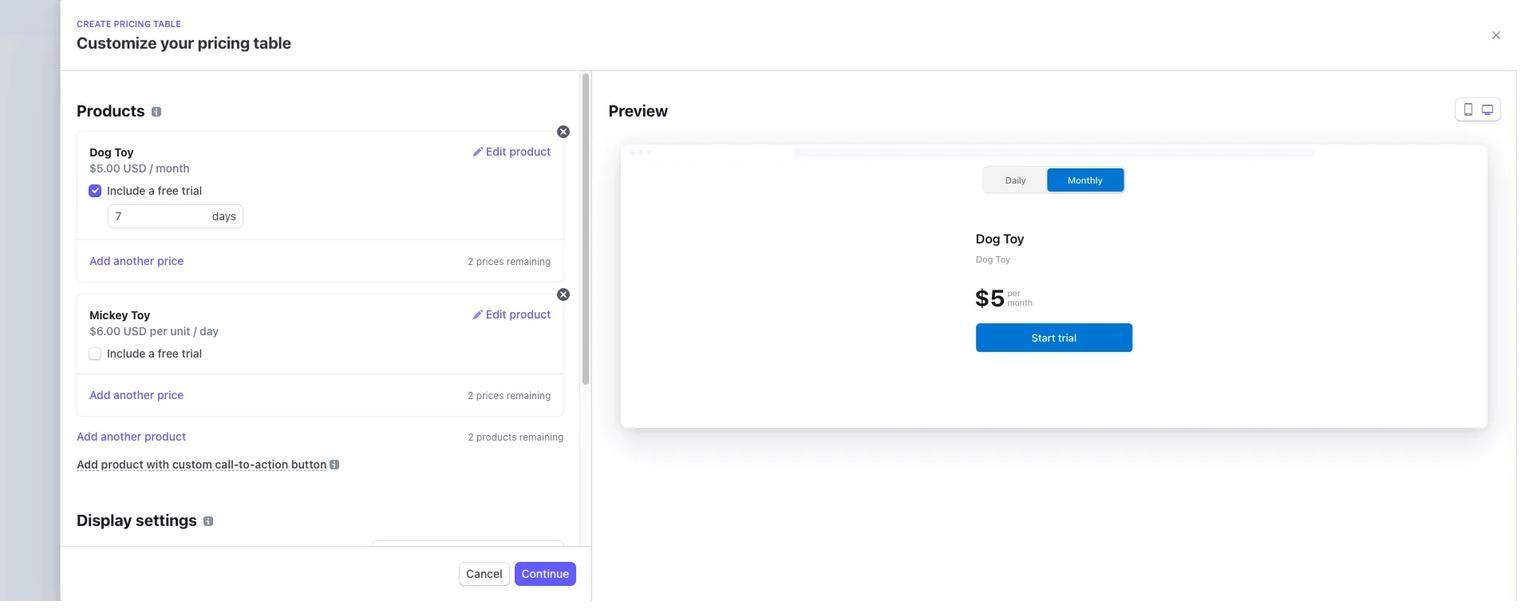 Task type: describe. For each thing, give the bounding box(es) containing it.
add product with custom call-to-action button
[[77, 457, 327, 471]]

display
[[77, 511, 132, 529]]

on
[[851, 392, 864, 406]]

edit product for dog toy $5.00 usd / month
[[486, 144, 551, 158]]

2 free from the top
[[158, 346, 179, 360]]

toy for dog toy
[[114, 145, 134, 159]]

2 products remaining
[[468, 431, 564, 443]]

create pricing table
[[600, 447, 704, 460]]

language
[[77, 545, 129, 559]]

view
[[623, 408, 649, 422]]

0 vertical spatial remaining
[[507, 255, 551, 267]]

per
[[150, 324, 167, 338]]

remaining for products
[[507, 390, 551, 402]]

n
[[713, 447, 720, 459]]

create for create a branded, responsive pricing table to embed on your website.
[[577, 392, 611, 406]]

0 vertical spatial another
[[113, 254, 154, 267]]

add another price for /
[[89, 254, 184, 267]]

add for per "add another price" button
[[89, 388, 111, 402]]

continue button
[[515, 563, 576, 585]]

responsive
[[673, 392, 729, 406]]

docs
[[652, 408, 677, 422]]

branded,
[[624, 392, 670, 406]]

products up dog
[[77, 101, 145, 120]]

a down dog toy $5.00 usd / month
[[149, 184, 155, 197]]

cancel button
[[460, 563, 509, 585]]

add another product
[[77, 429, 186, 443]]

add for add product with custom call-to-action button button
[[77, 457, 98, 471]]

customize
[[77, 34, 157, 52]]

a up branded,
[[631, 368, 640, 386]]

products
[[476, 431, 517, 443]]

custom
[[172, 457, 212, 471]]

view docs link
[[623, 408, 690, 423]]

1 include from the top
[[107, 184, 146, 197]]

table inside create a branded, responsive pricing table to embed on your website.
[[770, 392, 796, 406]]

price for unit
[[157, 388, 184, 402]]

create pricing table customize your pricing table
[[77, 18, 291, 52]]

edit for mickey toy $6.00 usd per unit / day
[[486, 307, 507, 321]]

website.
[[577, 408, 620, 422]]

usd for mickey toy
[[123, 324, 147, 338]]

2 for display settings
[[468, 431, 474, 443]]

to-
[[239, 457, 255, 471]]

prices for dog toy $5.00 usd / month
[[476, 255, 504, 267]]

preview
[[609, 101, 668, 120]]

your inside create a branded, responsive pricing table to embed on your website.
[[867, 392, 890, 406]]

day
[[200, 324, 219, 338]]

mickey
[[89, 308, 128, 322]]

$6.00
[[89, 324, 121, 338]]

price for month
[[157, 254, 184, 267]]

add another price button for per
[[89, 387, 184, 403]]

a inside create a branded, responsive pricing table to embed on your website.
[[614, 392, 621, 406]]

/ inside "mickey toy $6.00 usd per unit / day"
[[193, 324, 197, 338]]

edit product for mickey toy $6.00 usd per unit / day
[[486, 307, 551, 321]]

add another product button
[[77, 429, 186, 445]]

continue
[[522, 567, 569, 580]]

2 for 2 products remaining
[[468, 390, 474, 402]]

to
[[799, 392, 809, 406]]

view docs
[[623, 408, 677, 422]]

create for create pricing table
[[600, 447, 635, 460]]

another for 2
[[113, 388, 154, 402]]



Task type: locate. For each thing, give the bounding box(es) containing it.
add another price up mickey
[[89, 254, 184, 267]]

add inside 'button'
[[77, 429, 98, 443]]

trial
[[182, 184, 202, 197], [182, 346, 202, 360]]

2 2 from the top
[[468, 390, 474, 402]]

1 vertical spatial add another price
[[89, 388, 184, 402]]

1 vertical spatial edit product
[[486, 307, 551, 321]]

price up add another product
[[157, 388, 184, 402]]

add another price button up mickey
[[89, 253, 184, 269]]

2 price from the top
[[157, 388, 184, 402]]

1 horizontal spatial your
[[867, 392, 890, 406]]

a
[[149, 184, 155, 197], [149, 346, 155, 360], [631, 368, 640, 386], [614, 392, 621, 406]]

cancel
[[466, 567, 503, 580]]

1 vertical spatial remaining
[[507, 390, 551, 402]]

create for create pricing table customize your pricing table
[[77, 18, 111, 29]]

2 prices from the top
[[476, 390, 504, 402]]

1 vertical spatial toy
[[131, 308, 150, 322]]

1 trial from the top
[[182, 184, 202, 197]]

2 2 prices remaining from the top
[[468, 390, 551, 402]]

add for /'s "add another price" button
[[89, 254, 111, 267]]

include a free trial down per
[[107, 346, 202, 360]]

add for add another product 'button'
[[77, 429, 98, 443]]

product inside 'button'
[[145, 429, 186, 443]]

english
[[379, 545, 417, 559]]

1 vertical spatial edit
[[486, 307, 507, 321]]

1 add another price from the top
[[89, 254, 184, 267]]

2 edit product from the top
[[486, 307, 551, 321]]

2 vertical spatial remaining
[[520, 431, 564, 443]]

unit
[[170, 324, 190, 338]]

create for create a pricing table
[[577, 368, 628, 386]]

include a free trial down month
[[107, 184, 202, 197]]

toy inside "mickey toy $6.00 usd per unit / day"
[[131, 308, 150, 322]]

2 add another price from the top
[[89, 388, 184, 402]]

0 vertical spatial trial
[[182, 184, 202, 197]]

/ left day
[[193, 324, 197, 338]]

another inside 'button'
[[101, 429, 142, 443]]

your right on
[[867, 392, 890, 406]]

include a free trial
[[107, 184, 202, 197], [107, 346, 202, 360]]

2 trial from the top
[[182, 346, 202, 360]]

0 vertical spatial usd
[[123, 161, 147, 175]]

/ inside dog toy $5.00 usd / month
[[150, 161, 153, 175]]

trial down month
[[182, 184, 202, 197]]

remaining for settings
[[520, 431, 564, 443]]

0 vertical spatial edit product button
[[473, 144, 551, 160]]

button
[[291, 457, 327, 471]]

display settings
[[77, 511, 197, 529]]

products up dog toy $5.00 usd / month
[[110, 89, 205, 115]]

days
[[212, 209, 236, 223]]

1 free from the top
[[158, 184, 179, 197]]

0 vertical spatial edit
[[486, 144, 507, 158]]

1 vertical spatial 2 prices remaining
[[468, 390, 551, 402]]

0 vertical spatial include a free trial
[[107, 184, 202, 197]]

create a branded, responsive pricing table to embed on your website.
[[577, 392, 890, 422]]

price
[[157, 254, 184, 267], [157, 388, 184, 402]]

2 include a free trial from the top
[[107, 346, 202, 360]]

free down month
[[158, 184, 179, 197]]

with
[[146, 457, 169, 471]]

2 vertical spatial 2
[[468, 431, 474, 443]]

include down $5.00
[[107, 184, 146, 197]]

0 vertical spatial /
[[150, 161, 153, 175]]

pricing
[[114, 18, 151, 29], [198, 34, 250, 52], [644, 368, 696, 386], [732, 392, 767, 406], [638, 447, 674, 460]]

a up the website.
[[614, 392, 621, 406]]

/ left month
[[150, 161, 153, 175]]

your
[[160, 34, 194, 52], [867, 392, 890, 406]]

1 vertical spatial your
[[867, 392, 890, 406]]

include down $6.00
[[107, 346, 146, 360]]

1 vertical spatial edit product button
[[473, 307, 551, 323]]

2 edit product button from the top
[[473, 307, 551, 323]]

english button
[[372, 541, 564, 564]]

1 2 prices remaining from the top
[[468, 255, 551, 267]]

add another price button up add another product
[[89, 387, 184, 403]]

create inside create pricing table customize your pricing table
[[77, 18, 111, 29]]

edit for dog toy $5.00 usd / month
[[486, 144, 507, 158]]

price up "mickey toy $6.00 usd per unit / day"
[[157, 254, 184, 267]]

1 vertical spatial add another price button
[[89, 387, 184, 403]]

0 vertical spatial free
[[158, 184, 179, 197]]

2 add another price button from the top
[[89, 387, 184, 403]]

0 vertical spatial toy
[[114, 145, 134, 159]]

usd inside dog toy $5.00 usd / month
[[123, 161, 147, 175]]

edit product button for dog toy $5.00 usd / month
[[473, 144, 551, 160]]

2 edit from the top
[[486, 307, 507, 321]]

toy up per
[[131, 308, 150, 322]]

create
[[77, 18, 111, 29], [577, 368, 628, 386], [577, 392, 611, 406], [600, 447, 635, 460]]

1 prices from the top
[[476, 255, 504, 267]]

1 horizontal spatial /
[[193, 324, 197, 338]]

1 edit from the top
[[486, 144, 507, 158]]

pricing inside create a branded, responsive pricing table to embed on your website.
[[732, 392, 767, 406]]

action
[[255, 457, 288, 471]]

trial down unit
[[182, 346, 202, 360]]

2 vertical spatial another
[[101, 429, 142, 443]]

usd right $5.00
[[123, 161, 147, 175]]

add another price
[[89, 254, 184, 267], [89, 388, 184, 402]]

0 vertical spatial price
[[157, 254, 184, 267]]

create a pricing table
[[577, 368, 737, 386]]

edit product button
[[473, 144, 551, 160], [473, 307, 551, 323]]

1 edit product from the top
[[486, 144, 551, 158]]

0 vertical spatial add another price button
[[89, 253, 184, 269]]

3 2 from the top
[[468, 431, 474, 443]]

mickey toy $6.00 usd per unit / day
[[89, 308, 219, 338]]

0 vertical spatial prices
[[476, 255, 504, 267]]

free
[[158, 184, 179, 197], [158, 346, 179, 360]]

a down per
[[149, 346, 155, 360]]

edit product
[[486, 144, 551, 158], [486, 307, 551, 321]]

1 vertical spatial usd
[[123, 324, 147, 338]]

2 prices remaining
[[468, 255, 551, 267], [468, 390, 551, 402]]

1 price from the top
[[157, 254, 184, 267]]

another
[[113, 254, 154, 267], [113, 388, 154, 402], [101, 429, 142, 443]]

0 vertical spatial your
[[160, 34, 194, 52]]

2 prices remaining for $6.00 usd per unit / day
[[468, 390, 551, 402]]

add another price button
[[89, 253, 184, 269], [89, 387, 184, 403]]

table
[[153, 18, 181, 29], [253, 34, 291, 52], [699, 368, 737, 386], [770, 392, 796, 406], [677, 447, 704, 460]]

2 usd from the top
[[123, 324, 147, 338]]

your right customize
[[160, 34, 194, 52]]

1 vertical spatial another
[[113, 388, 154, 402]]

dog toy $5.00 usd / month
[[89, 145, 190, 175]]

usd inside "mickey toy $6.00 usd per unit / day"
[[123, 324, 147, 338]]

toy right dog
[[114, 145, 134, 159]]

create inside create a branded, responsive pricing table to embed on your website.
[[577, 392, 611, 406]]

dog
[[89, 145, 112, 159]]

add
[[89, 254, 111, 267], [89, 388, 111, 402], [77, 429, 98, 443], [77, 457, 98, 471]]

products
[[110, 89, 205, 115], [77, 101, 145, 120]]

2 prices remaining for $5.00 usd / month
[[468, 255, 551, 267]]

0 vertical spatial include
[[107, 184, 146, 197]]

days button
[[212, 205, 243, 228]]

add another price button for /
[[89, 253, 184, 269]]

month
[[156, 161, 190, 175]]

usd left per
[[123, 324, 147, 338]]

embed
[[812, 392, 848, 406]]

1 vertical spatial trial
[[182, 346, 202, 360]]

2
[[468, 255, 474, 267], [468, 390, 474, 402], [468, 431, 474, 443]]

add another price for per
[[89, 388, 184, 402]]

1 vertical spatial /
[[193, 324, 197, 338]]

1 vertical spatial prices
[[476, 390, 504, 402]]

0 vertical spatial add another price
[[89, 254, 184, 267]]

another for display
[[101, 429, 142, 443]]

usd for dog toy
[[123, 161, 147, 175]]

0 horizontal spatial /
[[150, 161, 153, 175]]

product
[[509, 144, 551, 158], [509, 307, 551, 321], [145, 429, 186, 443], [101, 457, 143, 471]]

include
[[107, 184, 146, 197], [107, 346, 146, 360]]

your inside create pricing table customize your pricing table
[[160, 34, 194, 52]]

0 horizontal spatial your
[[160, 34, 194, 52]]

prices
[[476, 255, 504, 267], [476, 390, 504, 402]]

$5.00
[[89, 161, 120, 175]]

/
[[150, 161, 153, 175], [193, 324, 197, 338]]

0 vertical spatial edit product
[[486, 144, 551, 158]]

None number field
[[109, 205, 212, 228]]

0 vertical spatial 2
[[468, 255, 474, 267]]

add product with custom call-to-action button button
[[77, 457, 327, 471]]

1 vertical spatial free
[[158, 346, 179, 360]]

remaining
[[507, 255, 551, 267], [507, 390, 551, 402], [520, 431, 564, 443]]

toy inside dog toy $5.00 usd / month
[[114, 145, 134, 159]]

call-
[[215, 457, 239, 471]]

1 vertical spatial include a free trial
[[107, 346, 202, 360]]

free down per
[[158, 346, 179, 360]]

1 vertical spatial price
[[157, 388, 184, 402]]

0 vertical spatial 2 prices remaining
[[468, 255, 551, 267]]

toy
[[114, 145, 134, 159], [131, 308, 150, 322]]

1 edit product button from the top
[[473, 144, 551, 160]]

toy for mickey toy
[[131, 308, 150, 322]]

edit product button for mickey toy $6.00 usd per unit / day
[[473, 307, 551, 323]]

prices for mickey toy $6.00 usd per unit / day
[[476, 390, 504, 402]]

1 vertical spatial 2
[[468, 390, 474, 402]]

1 add another price button from the top
[[89, 253, 184, 269]]

1 2 from the top
[[468, 255, 474, 267]]

2 include from the top
[[107, 346, 146, 360]]

settings
[[136, 511, 197, 529]]

usd
[[123, 161, 147, 175], [123, 324, 147, 338]]

1 usd from the top
[[123, 161, 147, 175]]

add another price up add another product
[[89, 388, 184, 402]]

edit
[[486, 144, 507, 158], [486, 307, 507, 321]]

1 vertical spatial include
[[107, 346, 146, 360]]

1 include a free trial from the top
[[107, 184, 202, 197]]



Task type: vqa. For each thing, say whether or not it's contained in the screenshot.
OF related to MRR
no



